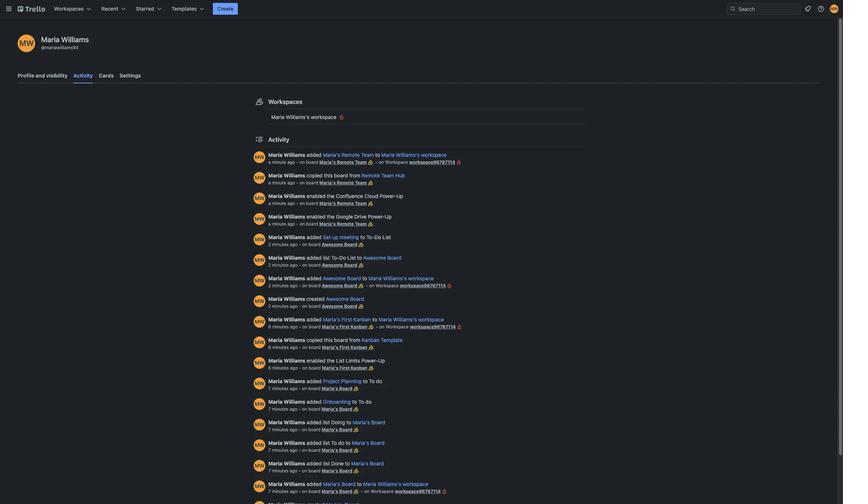 Task type: vqa. For each thing, say whether or not it's contained in the screenshot.


Task type: describe. For each thing, give the bounding box(es) containing it.
2 vertical spatial to
[[332, 440, 337, 446]]

williams for maria williams copied this board from remote team hub
[[284, 172, 306, 179]]

5 7 minutes ago • on board maria's board from the top
[[269, 468, 353, 474]]

template
[[381, 337, 403, 343]]

profile and visibility link
[[18, 69, 68, 82]]

added for maria williams added onboarding to to do
[[307, 399, 322, 405]]

maria for maria williams added list to-do list to awesome board
[[269, 255, 283, 261]]

team up remote team hub link
[[361, 152, 374, 158]]

recent
[[101, 6, 118, 12]]

• on workspace workspace96767114 for maria williams added awesome board to maria williams's workspace
[[365, 283, 446, 288]]

starred button
[[132, 3, 166, 15]]

all members of the workspace can see and edit this board. image for created
[[358, 303, 365, 310]]

settings link
[[120, 69, 141, 82]]

2 horizontal spatial do
[[376, 378, 383, 384]]

confluence
[[336, 193, 363, 199]]

@
[[41, 45, 45, 50]]

this workspace is private. it's not indexed or visible to those outside the workspace. image for maria williams added maria's remote team to maria williams's workspace
[[456, 159, 463, 166]]

1 vertical spatial do
[[340, 255, 346, 261]]

maria for maria williams added list doing to maria's board
[[269, 419, 283, 425]]

back to home image
[[18, 3, 45, 15]]

2 7 from the top
[[269, 406, 271, 412]]

maria williams added list to-do list to awesome board
[[269, 255, 402, 261]]

williams for maria williams added onboarding to to do
[[284, 399, 306, 405]]

sm image
[[338, 114, 346, 121]]

2 for added list to-do list to
[[269, 262, 271, 268]]

this for kanban
[[324, 337, 333, 343]]

copied for maria williams copied this board from remote team hub
[[307, 172, 323, 179]]

maria's remote team link for copied this board from
[[320, 180, 367, 186]]

up for enabled the confluence cloud power-up
[[397, 193, 404, 199]]

kanban template link
[[362, 337, 403, 343]]

maria williams enabled the google drive power-up
[[269, 213, 392, 220]]

williams for maria williams enabled the list limits power-up
[[284, 358, 306, 364]]

1 horizontal spatial activity
[[269, 136, 290, 143]]

maria williams's workspace link for maria williams added maria's first kanban to maria williams's workspace
[[379, 316, 444, 323]]

maria williams added maria's remote team to maria williams's workspace
[[269, 152, 447, 158]]

hub
[[396, 172, 406, 179]]

templates
[[172, 6, 197, 12]]

maria for maria williams added list to do to maria's board
[[269, 440, 283, 446]]

primary element
[[0, 0, 844, 18]]

a minute ago • on board maria's remote team for copied this board from
[[269, 180, 367, 186]]

team left hub
[[382, 172, 394, 179]]

up for enabled the list limits power-up
[[379, 358, 385, 364]]

maria williams's workspace link for maria williams added maria's board to maria williams's workspace
[[363, 481, 429, 487]]

planning
[[341, 378, 362, 384]]

maria's first kanban link for added
[[322, 324, 368, 330]]

maria williams added set up meeting to to-do list
[[269, 234, 391, 240]]

0 notifications image
[[804, 4, 813, 13]]

0 horizontal spatial activity
[[73, 72, 93, 79]]

team down maria williams added maria's remote team to maria williams's workspace
[[355, 159, 367, 165]]

added for maria williams added list done to maria's board
[[307, 460, 322, 467]]

first down maria williams added maria's first kanban to maria williams's workspace
[[340, 324, 350, 330]]

doing
[[332, 419, 345, 425]]

first up maria williams copied this board from kanban template
[[342, 316, 352, 323]]

1 a minute ago • on board maria's remote team from the top
[[269, 159, 367, 165]]

limits
[[346, 358, 360, 364]]

maria's first kanban link up maria williams copied this board from kanban template
[[323, 316, 372, 323]]

list for done
[[323, 460, 330, 467]]

3 2 from the top
[[269, 283, 271, 288]]

maria for maria williams enabled the list limits power-up
[[269, 358, 283, 364]]

from for kanban
[[350, 337, 361, 343]]

2 for added
[[269, 242, 271, 247]]

remote team hub link
[[362, 172, 406, 179]]

visibility
[[46, 72, 68, 79]]

williams for maria williams added awesome board to maria williams's workspace
[[284, 275, 306, 281]]

3 7 minutes ago • on board maria's board from the top
[[269, 427, 353, 432]]

settings
[[120, 72, 141, 79]]

list for to-
[[323, 255, 330, 261]]

remote down maria williams copied this board from remote team hub
[[337, 180, 354, 186]]

enabled for enabled the list limits power-up
[[307, 358, 326, 364]]

remote up cloud
[[362, 172, 380, 179]]

6 minutes ago • on board maria's first kanban for enabled the list limits power-up
[[269, 365, 368, 371]]

4 7 minutes ago • on board maria's board from the top
[[269, 448, 353, 453]]

search image
[[731, 6, 737, 12]]

maria williams added onboarding to to do
[[269, 399, 372, 405]]

2 minutes ago • on board awesome board for created
[[269, 303, 358, 309]]

2 vertical spatial list
[[336, 358, 345, 364]]

all members of the workspace can see and edit this board. image for added
[[368, 323, 375, 331]]

1 6 from the top
[[269, 324, 271, 330]]

williams for maria williams added list to do to maria's board
[[284, 440, 306, 446]]

7 minutes ago link for maria williams added project planning to to do
[[269, 386, 298, 391]]

williams for maria williams added project planning to to do
[[284, 378, 306, 384]]

maria williams added list done to maria's board
[[269, 460, 384, 467]]

maria's remote team link for added
[[320, 159, 367, 165]]

williams for maria williams added set up meeting to to-do list
[[284, 234, 306, 240]]

maria for maria williams enabled the confluence cloud power-up
[[269, 193, 283, 199]]

maria for maria williams added maria's remote team to maria williams's workspace
[[269, 152, 283, 158]]

maria's first kanban link for enabled the list limits power-up
[[322, 365, 368, 371]]

maria for maria williams enabled the google drive power-up
[[269, 213, 283, 220]]

from for remote
[[350, 172, 361, 179]]

williams for maria williams added maria's first kanban to maria williams's workspace
[[284, 316, 306, 323]]

kanban up kanban template link
[[354, 316, 372, 323]]

added for maria williams added list to-do list to awesome board
[[307, 255, 322, 261]]

remote up maria williams copied this board from remote team hub
[[342, 152, 360, 158]]

team down drive
[[355, 221, 367, 227]]

1 7 from the top
[[269, 386, 271, 391]]

this workspace is private. it's not indexed or visible to those outside the workspace. image for maria williams added maria's first kanban to maria williams's workspace
[[456, 323, 464, 331]]

a minute ago • on board maria's remote team for enabled the confluence cloud power-up
[[269, 201, 367, 206]]

maria williams added project planning to to do
[[269, 378, 383, 384]]

added for maria williams added maria's first kanban to maria williams's workspace
[[307, 316, 322, 323]]

williams for maria williams copied this board from kanban template
[[284, 337, 306, 343]]

power- for cloud
[[380, 193, 397, 199]]

created
[[307, 296, 325, 302]]

• on workspace workspace96767114 for maria williams added maria's first kanban to maria williams's workspace
[[375, 324, 456, 330]]

profile
[[18, 72, 34, 79]]

workspace96767114 link for maria williams added maria's board to maria williams's workspace
[[395, 489, 441, 494]]

0 horizontal spatial do
[[339, 440, 345, 446]]

maria williams enabled the list limits power-up
[[269, 358, 385, 364]]

6 for enabled the list limits power-up
[[269, 365, 271, 371]]

1 horizontal spatial list
[[348, 255, 356, 261]]

onboarding
[[323, 399, 351, 405]]

3 7 from the top
[[269, 427, 271, 432]]

google
[[336, 213, 353, 220]]

team down cloud
[[355, 201, 367, 206]]

cloud
[[365, 193, 379, 199]]

maria for maria williams @ mariawilliams94
[[41, 35, 60, 44]]

williams for maria williams @ mariawilliams94
[[61, 35, 89, 44]]

maria for maria williams added maria's board to maria williams's workspace
[[269, 481, 283, 487]]

maria williams's workspace link for maria williams added awesome board to maria williams's workspace
[[369, 275, 434, 281]]

enabled for enabled the confluence cloud power-up
[[307, 193, 326, 199]]

workspace96767114 link for maria williams added maria's first kanban to maria williams's workspace
[[410, 324, 456, 330]]

done
[[332, 460, 344, 467]]

maria williams added maria's first kanban to maria williams's workspace
[[269, 316, 444, 323]]

set
[[323, 234, 331, 240]]

create button
[[213, 3, 238, 15]]

2 minutes ago link
[[269, 242, 298, 247]]

meeting
[[340, 234, 359, 240]]

2 minutes ago • on board awesome board for added
[[269, 242, 358, 247]]

maria williams enabled the confluence cloud power-up
[[269, 193, 404, 199]]



Task type: locate. For each thing, give the bounding box(es) containing it.
1 vertical spatial 7 minutes ago link
[[269, 406, 298, 412]]

2 horizontal spatial to
[[369, 378, 375, 384]]

11 added from the top
[[307, 481, 322, 487]]

onboarding link
[[323, 399, 351, 405]]

1 vertical spatial the
[[327, 213, 335, 220]]

4 2 from the top
[[269, 303, 271, 309]]

6 minutes ago • on board maria's first kanban for copied this board from
[[269, 345, 368, 350]]

workspace for maria's first kanban
[[386, 324, 409, 330]]

1 minute from the top
[[272, 159, 286, 165]]

and
[[36, 72, 45, 79]]

3 6 minutes ago • on board maria's first kanban from the top
[[269, 365, 368, 371]]

1 vertical spatial this
[[324, 337, 333, 343]]

maria inside maria williams @ mariawilliams94
[[41, 35, 60, 44]]

1 vertical spatial to
[[359, 399, 364, 405]]

maria williams added maria's board to maria williams's workspace
[[269, 481, 429, 487]]

1 horizontal spatial do
[[375, 234, 382, 240]]

williams for maria williams added maria's board to maria williams's workspace
[[284, 481, 306, 487]]

activity down maria williams's workspace
[[269, 136, 290, 143]]

cards link
[[99, 69, 114, 82]]

workspace96767114 for maria williams added awesome board to maria williams's workspace
[[400, 283, 446, 288]]

0 horizontal spatial do
[[340, 255, 346, 261]]

up for enabled the google drive power-up
[[385, 213, 392, 220]]

a minute ago • on board maria's remote team up maria williams copied this board from remote team hub
[[269, 159, 367, 165]]

all members of the workspace can see and edit this board. image up maria williams added maria's board to maria williams's workspace
[[353, 467, 360, 475]]

2 2 from the top
[[269, 262, 271, 268]]

maria for maria williams added onboarding to to do
[[269, 399, 283, 405]]

activity link
[[73, 69, 93, 83]]

1 copied from the top
[[307, 172, 323, 179]]

6 added from the top
[[307, 378, 322, 384]]

1 enabled from the top
[[307, 193, 326, 199]]

team
[[361, 152, 374, 158], [355, 159, 367, 165], [382, 172, 394, 179], [355, 180, 367, 186], [355, 201, 367, 206], [355, 221, 367, 227]]

6 7 from the top
[[269, 489, 271, 494]]

workspace96767114 link for maria williams added maria's remote team to maria williams's workspace
[[410, 159, 456, 165]]

recent button
[[97, 3, 130, 15]]

0 vertical spatial up
[[397, 193, 404, 199]]

2 minutes ago • on board awesome board for added list to-do list to
[[269, 262, 358, 268]]

2 6 minutes ago • on board maria's first kanban from the top
[[269, 345, 368, 350]]

copied up "maria williams enabled the confluence cloud power-up"
[[307, 172, 323, 179]]

8 added from the top
[[307, 419, 322, 425]]

create
[[218, 6, 234, 12]]

maria for maria williams added set up meeting to to-do list
[[269, 234, 283, 240]]

all members of the workspace can see and edit this board. image up maria williams added maria's first kanban to maria williams's workspace
[[358, 303, 365, 310]]

cards
[[99, 72, 114, 79]]

4 added from the top
[[307, 275, 322, 281]]

7
[[269, 386, 271, 391], [269, 406, 271, 412], [269, 427, 271, 432], [269, 448, 271, 453], [269, 468, 271, 474], [269, 489, 271, 494]]

all members of the workspace can see and edit this board. image
[[367, 159, 375, 166], [367, 179, 375, 187], [367, 200, 375, 207], [358, 241, 365, 248], [358, 262, 365, 269], [358, 282, 365, 290], [368, 364, 375, 372], [353, 385, 360, 392], [353, 406, 360, 413], [353, 447, 360, 454], [353, 488, 360, 495]]

do down set up meeting link
[[340, 255, 346, 261]]

workspace
[[385, 159, 409, 165], [376, 283, 399, 288], [386, 324, 409, 330], [371, 489, 394, 494]]

this workspace is private. it's not indexed or visible to those outside the workspace. image
[[441, 488, 449, 495]]

open information menu image
[[818, 5, 826, 12]]

1 a from the top
[[269, 159, 271, 165]]

3 the from the top
[[327, 358, 335, 364]]

workspace for maria's remote team
[[385, 159, 409, 165]]

list left doing
[[323, 419, 330, 425]]

minutes
[[272, 242, 289, 247], [272, 262, 289, 268], [272, 283, 289, 288], [272, 303, 289, 309], [273, 324, 289, 330], [273, 345, 289, 350], [273, 365, 289, 371], [272, 386, 289, 391], [272, 406, 289, 412], [272, 427, 289, 432], [272, 448, 289, 453], [272, 468, 289, 474], [272, 489, 289, 494]]

6 minutes ago • on board maria's first kanban up maria williams enabled the list limits power-up on the left
[[269, 345, 368, 350]]

1 vertical spatial up
[[385, 213, 392, 220]]

williams for maria williams created awesome board
[[284, 296, 306, 302]]

1 horizontal spatial workspaces
[[269, 98, 303, 105]]

all members of the workspace can see and edit this board. image down maria williams added maria's first kanban to maria williams's workspace
[[368, 323, 375, 331]]

to- down up
[[332, 255, 340, 261]]

workspace for maria's board
[[371, 489, 394, 494]]

1 vertical spatial from
[[350, 337, 361, 343]]

mariawilliams94
[[45, 45, 79, 50]]

maria williams copied this board from kanban template
[[269, 337, 403, 343]]

activity left "cards" on the left top of page
[[73, 72, 93, 79]]

added left the set at the top left of page
[[307, 234, 322, 240]]

this for remote
[[324, 172, 333, 179]]

1 2 minutes ago • on board awesome board from the top
[[269, 242, 358, 247]]

first down the limits
[[340, 365, 350, 371]]

1 vertical spatial this workspace is private. it's not indexed or visible to those outside the workspace. image
[[446, 282, 454, 290]]

added up maria williams added list done to maria's board on the left of page
[[307, 440, 322, 446]]

6
[[269, 324, 271, 330], [269, 345, 271, 350], [269, 365, 271, 371]]

0 vertical spatial do
[[376, 378, 383, 384]]

1 added from the top
[[307, 152, 322, 158]]

1 vertical spatial 6
[[269, 345, 271, 350]]

6 minutes ago • on board maria's first kanban up maria williams copied this board from kanban template
[[269, 324, 368, 330]]

williams inside maria williams @ mariawilliams94
[[61, 35, 89, 44]]

kanban down the limits
[[351, 365, 368, 371]]

to
[[369, 378, 375, 384], [359, 399, 364, 405], [332, 440, 337, 446]]

2 minutes ago • on board awesome board down the set at the top left of page
[[269, 242, 358, 247]]

to-
[[367, 234, 375, 240], [332, 255, 340, 261]]

Search field
[[737, 3, 801, 14]]

workspace96767114 for maria williams added maria's remote team to maria williams's workspace
[[410, 159, 456, 165]]

maria
[[41, 35, 60, 44], [272, 114, 285, 120], [269, 152, 283, 158], [382, 152, 395, 158], [269, 172, 283, 179], [269, 193, 283, 199], [269, 213, 283, 220], [269, 234, 283, 240], [269, 255, 283, 261], [269, 275, 283, 281], [369, 275, 382, 281], [269, 296, 283, 302], [269, 316, 283, 323], [379, 316, 392, 323], [269, 337, 283, 343], [269, 358, 283, 364], [269, 378, 283, 384], [269, 399, 283, 405], [269, 419, 283, 425], [269, 440, 283, 446], [269, 460, 283, 467], [269, 481, 283, 487], [363, 481, 377, 487]]

0 horizontal spatial to-
[[332, 255, 340, 261]]

to down planning
[[359, 399, 364, 405]]

1 vertical spatial power-
[[368, 213, 385, 220]]

maria for maria williams's workspace
[[272, 114, 285, 120]]

enabled up the set at the top left of page
[[307, 213, 326, 220]]

7 minutes ago link
[[269, 386, 298, 391], [269, 406, 298, 412]]

a minute ago • on board maria's remote team down maria williams copied this board from remote team hub
[[269, 180, 367, 186]]

do down doing
[[339, 440, 345, 446]]

1 horizontal spatial to-
[[367, 234, 375, 240]]

this up maria williams enabled the list limits power-up on the left
[[324, 337, 333, 343]]

all members of the workspace can see and edit this board. image
[[367, 220, 375, 228], [358, 303, 365, 310], [368, 323, 375, 331], [368, 344, 375, 351], [353, 426, 360, 434], [353, 467, 360, 475]]

williams for maria williams enabled the google drive power-up
[[284, 213, 306, 220]]

this workspace is private. it's not indexed or visible to those outside the workspace. image
[[456, 159, 463, 166], [446, 282, 454, 290], [456, 323, 464, 331]]

kanban down maria williams added maria's first kanban to maria williams's workspace
[[351, 324, 368, 330]]

power-
[[380, 193, 397, 199], [368, 213, 385, 220], [362, 358, 379, 364]]

minute for enabled the google drive power-up
[[272, 221, 286, 227]]

0 vertical spatial this workspace is private. it's not indexed or visible to those outside the workspace. image
[[456, 159, 463, 166]]

copied up maria williams enabled the list limits power-up on the left
[[307, 337, 323, 343]]

0 vertical spatial list
[[383, 234, 391, 240]]

0 vertical spatial to
[[369, 378, 375, 384]]

3 6 from the top
[[269, 365, 271, 371]]

9 added from the top
[[307, 440, 322, 446]]

a
[[269, 159, 271, 165], [269, 180, 271, 186], [269, 201, 271, 206], [269, 221, 271, 227]]

maria williams added list to do to maria's board
[[269, 440, 385, 446]]

maria's first kanban link down the limits
[[322, 365, 368, 371]]

enabled up maria williams enabled the google drive power-up
[[307, 193, 326, 199]]

2 vertical spatial do
[[339, 440, 345, 446]]

• on workspace workspace96767114 for maria williams added maria's board to maria williams's workspace
[[360, 489, 441, 494]]

maria williams @ mariawilliams94
[[41, 35, 89, 50]]

all members of the workspace can see and edit this board. image for copied this board from
[[368, 344, 375, 351]]

6 minutes ago • on board maria's first kanban
[[269, 324, 368, 330], [269, 345, 368, 350], [269, 365, 368, 371]]

maria williams created awesome board
[[269, 296, 365, 302]]

team up cloud
[[355, 180, 367, 186]]

1 7 minutes ago link from the top
[[269, 386, 298, 391]]

1 2 from the top
[[269, 242, 271, 247]]

2 vertical spatial the
[[327, 358, 335, 364]]

added for maria williams added list to do to maria's board
[[307, 440, 322, 446]]

a for enabled the google drive power-up
[[269, 221, 271, 227]]

power- right drive
[[368, 213, 385, 220]]

from down maria williams added maria's first kanban to maria williams's workspace
[[350, 337, 361, 343]]

workspace
[[311, 114, 337, 120], [422, 152, 447, 158], [409, 275, 434, 281], [419, 316, 444, 323], [403, 481, 429, 487]]

power- for limits
[[362, 358, 379, 364]]

1 from from the top
[[350, 172, 361, 179]]

2 vertical spatial enabled
[[307, 358, 326, 364]]

project planning link
[[323, 378, 362, 384]]

7 added from the top
[[307, 399, 322, 405]]

copied for maria williams copied this board from kanban template
[[307, 337, 323, 343]]

awesome
[[322, 242, 343, 247], [364, 255, 386, 261], [322, 262, 343, 268], [323, 275, 346, 281], [322, 283, 343, 288], [326, 296, 349, 302], [322, 303, 343, 309]]

added for maria williams added list doing to maria's board
[[307, 419, 322, 425]]

4 list from the top
[[323, 460, 330, 467]]

0 horizontal spatial to
[[332, 440, 337, 446]]

kanban up the limits
[[351, 345, 368, 350]]

6 for copied this board from
[[269, 345, 271, 350]]

list up maria williams added list done to maria's board on the left of page
[[323, 440, 330, 446]]

2 7 minutes ago link from the top
[[269, 406, 298, 412]]

2 a from the top
[[269, 180, 271, 186]]

the for confluence
[[327, 193, 335, 199]]

6 7 minutes ago • on board maria's board from the top
[[269, 489, 353, 494]]

0 vertical spatial activity
[[73, 72, 93, 79]]

0 vertical spatial workspaces
[[54, 6, 84, 12]]

2 from from the top
[[350, 337, 361, 343]]

to right planning
[[369, 378, 375, 384]]

workspaces
[[54, 6, 84, 12], [269, 98, 303, 105]]

maria williams's workspace
[[272, 114, 337, 120]]

maria williams's workspace link
[[269, 111, 585, 123], [382, 152, 447, 158], [369, 275, 434, 281], [379, 316, 444, 323], [363, 481, 429, 487]]

2 6 from the top
[[269, 345, 271, 350]]

up right drive
[[385, 213, 392, 220]]

do right planning
[[376, 378, 383, 384]]

kanban left template
[[362, 337, 380, 343]]

0 vertical spatial 7 minutes ago link
[[269, 386, 298, 391]]

2 list from the top
[[323, 419, 330, 425]]

added left onboarding link
[[307, 399, 322, 405]]

added left project
[[307, 378, 322, 384]]

1 6 minutes ago • on board maria's first kanban from the top
[[269, 324, 368, 330]]

• on workspace workspace96767114
[[375, 159, 456, 165], [365, 283, 446, 288], [375, 324, 456, 330], [360, 489, 441, 494]]

workspace96767114
[[410, 159, 456, 165], [400, 283, 446, 288], [410, 324, 456, 330], [395, 489, 441, 494]]

from
[[350, 172, 361, 179], [350, 337, 361, 343]]

minute for enabled the confluence cloud power-up
[[272, 201, 286, 206]]

2 copied from the top
[[307, 337, 323, 343]]

project
[[323, 378, 340, 384]]

maria for maria williams added maria's first kanban to maria williams's workspace
[[269, 316, 283, 323]]

list left done
[[323, 460, 330, 467]]

workspace96767114 link
[[410, 159, 456, 165], [400, 283, 446, 288], [410, 324, 456, 330], [395, 489, 441, 494]]

6 minutes ago • on board maria's first kanban down maria williams enabled the list limits power-up on the left
[[269, 365, 368, 371]]

2 7 minutes ago • on board maria's board from the top
[[269, 406, 353, 412]]

williams for maria williams added list doing to maria's board
[[284, 419, 306, 425]]

3 enabled from the top
[[307, 358, 326, 364]]

the for google
[[327, 213, 335, 220]]

2 minutes ago • on board awesome board down the maria williams added list to-do list to awesome board
[[269, 262, 358, 268]]

1 vertical spatial copied
[[307, 337, 323, 343]]

profile and visibility
[[18, 72, 68, 79]]

this up "maria williams enabled the confluence cloud power-up"
[[324, 172, 333, 179]]

0 vertical spatial the
[[327, 193, 335, 199]]

to up done
[[332, 440, 337, 446]]

added for maria williams added maria's board to maria williams's workspace
[[307, 481, 322, 487]]

maria's remote team link
[[323, 152, 374, 158], [320, 159, 367, 165], [320, 180, 367, 186], [320, 201, 367, 206], [320, 221, 367, 227]]

added for maria williams added maria's remote team to maria williams's workspace
[[307, 152, 322, 158]]

maria williams (mariawilliams94) image
[[18, 35, 35, 52], [254, 151, 266, 163], [254, 213, 266, 225], [254, 295, 266, 307], [254, 316, 266, 328], [254, 357, 266, 369], [254, 419, 266, 431], [254, 460, 266, 472]]

added
[[307, 152, 322, 158], [307, 234, 322, 240], [307, 255, 322, 261], [307, 275, 322, 281], [307, 316, 322, 323], [307, 378, 322, 384], [307, 399, 322, 405], [307, 419, 322, 425], [307, 440, 322, 446], [307, 460, 322, 467], [307, 481, 322, 487]]

added down maria williams added onboarding to to do
[[307, 419, 322, 425]]

1 the from the top
[[327, 193, 335, 199]]

added down maria williams added list done to maria's board on the left of page
[[307, 481, 322, 487]]

enabled for enabled the google drive power-up
[[307, 213, 326, 220]]

2 vertical spatial power-
[[362, 358, 379, 364]]

maria for maria williams copied this board from kanban template
[[269, 337, 283, 343]]

5 added from the top
[[307, 316, 322, 323]]

10 added from the top
[[307, 460, 322, 467]]

remote
[[342, 152, 360, 158], [337, 159, 354, 165], [362, 172, 380, 179], [337, 180, 354, 186], [337, 201, 354, 206], [337, 221, 354, 227]]

added left done
[[307, 460, 322, 467]]

up down kanban template link
[[379, 358, 385, 364]]

a minute ago • on board maria's remote team up maria williams enabled the google drive power-up
[[269, 201, 367, 206]]

do right onboarding
[[366, 399, 372, 405]]

2 minute from the top
[[272, 180, 286, 186]]

starred
[[136, 6, 154, 12]]

maria's remote team link for enabled the google drive power-up
[[320, 221, 367, 227]]

0 vertical spatial copied
[[307, 172, 323, 179]]

to
[[376, 152, 380, 158], [361, 234, 365, 240], [358, 255, 362, 261], [363, 275, 368, 281], [373, 316, 378, 323], [363, 378, 368, 384], [353, 399, 357, 405], [347, 419, 352, 425], [346, 440, 351, 446], [345, 460, 350, 467], [357, 481, 362, 487]]

templates button
[[167, 3, 209, 15]]

2 enabled from the top
[[307, 213, 326, 220]]

7 minutes ago link for maria williams added onboarding to to do
[[269, 406, 298, 412]]

4 2 minutes ago • on board awesome board from the top
[[269, 303, 358, 309]]

2
[[269, 242, 271, 247], [269, 262, 271, 268], [269, 283, 271, 288], [269, 303, 271, 309]]

all members of the workspace can see and edit this board. image down maria williams added list doing to maria's board
[[353, 426, 360, 434]]

from down maria williams added maria's remote team to maria williams's workspace
[[350, 172, 361, 179]]

workspace for awesome board
[[376, 283, 399, 288]]

1 list from the top
[[323, 255, 330, 261]]

4 7 from the top
[[269, 448, 271, 453]]

up down hub
[[397, 193, 404, 199]]

0 vertical spatial 6 minutes ago • on board maria's first kanban
[[269, 324, 368, 330]]

2 vertical spatial up
[[379, 358, 385, 364]]

all members of the workspace can see and edit this board. image down cloud
[[367, 220, 375, 228]]

set up meeting link
[[323, 234, 359, 240]]

workspace96767114 for maria williams added maria's board to maria williams's workspace
[[395, 489, 441, 494]]

1 vertical spatial list
[[348, 255, 356, 261]]

4 a minute ago • on board maria's remote team from the top
[[269, 221, 367, 227]]

all members of the workspace can see and edit this board. image for added list doing to
[[353, 426, 360, 434]]

williams for maria williams added maria's remote team to maria williams's workspace
[[284, 152, 306, 158]]

awesome board link
[[322, 242, 358, 247], [364, 255, 402, 261], [322, 262, 358, 268], [323, 275, 361, 281], [322, 283, 358, 288], [326, 296, 365, 302], [322, 303, 358, 309]]

power- for drive
[[368, 213, 385, 220]]

0 vertical spatial enabled
[[307, 193, 326, 199]]

added for maria williams added project planning to to do
[[307, 378, 322, 384]]

3 a minute ago • on board maria's remote team from the top
[[269, 201, 367, 206]]

list for doing
[[323, 419, 330, 425]]

power- right the limits
[[362, 358, 379, 364]]

2 for created
[[269, 303, 271, 309]]

workspace96767114 link for maria williams added awesome board to maria williams's workspace
[[400, 283, 446, 288]]

0 vertical spatial 6
[[269, 324, 271, 330]]

0 horizontal spatial list
[[336, 358, 345, 364]]

1 horizontal spatial to
[[359, 399, 364, 405]]

a minute ago • on board maria's remote team for enabled the google drive power-up
[[269, 221, 367, 227]]

workspaces button
[[50, 3, 96, 15]]

maria williams's workspace link for maria williams added maria's remote team to maria williams's workspace
[[382, 152, 447, 158]]

workspace96767114 for maria williams added maria's first kanban to maria williams's workspace
[[410, 324, 456, 330]]

2 minutes ago • on board awesome board
[[269, 242, 358, 247], [269, 262, 358, 268], [269, 283, 358, 288], [269, 303, 358, 309]]

2 vertical spatial 6
[[269, 365, 271, 371]]

list down the set at the top left of page
[[323, 255, 330, 261]]

1 vertical spatial to-
[[332, 255, 340, 261]]

1 vertical spatial enabled
[[307, 213, 326, 220]]

added for maria williams added awesome board to maria williams's workspace
[[307, 275, 322, 281]]

the
[[327, 193, 335, 199], [327, 213, 335, 220], [327, 358, 335, 364]]

1 vertical spatial activity
[[269, 136, 290, 143]]

1 7 minutes ago • on board maria's board from the top
[[269, 386, 353, 391]]

do right meeting
[[375, 234, 382, 240]]

a minute ago • on board maria's remote team
[[269, 159, 367, 165], [269, 180, 367, 186], [269, 201, 367, 206], [269, 221, 367, 227]]

1 vertical spatial 6 minutes ago • on board maria's first kanban
[[269, 345, 368, 350]]

2 minutes ago • on board awesome board down created
[[269, 303, 358, 309]]

workspaces up maria williams @ mariawilliams94
[[54, 6, 84, 12]]

ago
[[288, 159, 295, 165], [288, 180, 295, 186], [288, 201, 295, 206], [288, 221, 295, 227], [290, 242, 298, 247], [290, 262, 298, 268], [290, 283, 298, 288], [290, 303, 298, 309], [290, 324, 298, 330], [290, 345, 298, 350], [290, 365, 298, 371], [290, 386, 298, 391], [290, 406, 298, 412], [290, 427, 298, 432], [290, 448, 298, 453], [290, 468, 298, 474], [290, 489, 298, 494]]

• on workspace workspace96767114 for maria williams added maria's remote team to maria williams's workspace
[[375, 159, 456, 165]]

3 list from the top
[[323, 440, 330, 446]]

all members of the workspace can see and edit this board. image down kanban template link
[[368, 344, 375, 351]]

3 added from the top
[[307, 255, 322, 261]]

do
[[375, 234, 382, 240], [340, 255, 346, 261]]

board
[[345, 242, 358, 247], [388, 255, 402, 261], [345, 262, 358, 268], [347, 275, 361, 281], [345, 283, 358, 288], [350, 296, 365, 302], [345, 303, 358, 309], [340, 386, 353, 391], [340, 406, 353, 412], [372, 419, 386, 425], [340, 427, 353, 432], [371, 440, 385, 446], [340, 448, 353, 453], [370, 460, 384, 467], [340, 468, 353, 474], [342, 481, 356, 487], [340, 489, 353, 494]]

0 vertical spatial to-
[[367, 234, 375, 240]]

0 vertical spatial this
[[324, 172, 333, 179]]

williams for maria williams added list to-do list to awesome board
[[284, 255, 306, 261]]

0 horizontal spatial workspaces
[[54, 6, 84, 12]]

maria's
[[323, 152, 341, 158], [320, 159, 336, 165], [320, 180, 336, 186], [320, 201, 336, 206], [320, 221, 336, 227], [323, 316, 341, 323], [322, 324, 339, 330], [322, 345, 339, 350], [322, 365, 339, 371], [322, 386, 338, 391], [322, 406, 338, 412], [353, 419, 370, 425], [322, 427, 338, 432], [352, 440, 370, 446], [322, 448, 338, 453], [352, 460, 369, 467], [322, 468, 338, 474], [323, 481, 341, 487], [322, 489, 338, 494]]

remote down the confluence on the left top of page
[[337, 201, 354, 206]]

activity
[[73, 72, 93, 79], [269, 136, 290, 143]]

this workspace is private. it's not indexed or visible to those outside the workspace. image for maria williams added awesome board to maria williams's workspace
[[446, 282, 454, 290]]

2 added from the top
[[307, 234, 322, 240]]

1 horizontal spatial do
[[366, 399, 372, 405]]

williams
[[61, 35, 89, 44], [284, 152, 306, 158], [284, 172, 306, 179], [284, 193, 306, 199], [284, 213, 306, 220], [284, 234, 306, 240], [284, 255, 306, 261], [284, 275, 306, 281], [284, 296, 306, 302], [284, 316, 306, 323], [284, 337, 306, 343], [284, 358, 306, 364], [284, 378, 306, 384], [284, 399, 306, 405], [284, 419, 306, 425], [284, 440, 306, 446], [284, 460, 306, 467], [284, 481, 306, 487]]

workspaces up maria williams's workspace
[[269, 98, 303, 105]]

a for enabled the confluence cloud power-up
[[269, 201, 271, 206]]

1 this from the top
[[324, 172, 333, 179]]

all members of the workspace can see and edit this board. image for enabled the google drive power-up
[[367, 220, 375, 228]]

the up project
[[327, 358, 335, 364]]

4 minute from the top
[[272, 221, 286, 227]]

first down maria williams copied this board from kanban template
[[340, 345, 350, 350]]

minute
[[272, 159, 286, 165], [272, 180, 286, 186], [272, 201, 286, 206], [272, 221, 286, 227]]

3 a from the top
[[269, 201, 271, 206]]

up
[[333, 234, 339, 240]]

on
[[300, 159, 305, 165], [379, 159, 384, 165], [300, 180, 305, 186], [300, 201, 305, 206], [300, 221, 305, 227], [302, 242, 308, 247], [302, 262, 308, 268], [302, 283, 308, 288], [370, 283, 375, 288], [302, 303, 308, 309], [303, 324, 308, 330], [380, 324, 385, 330], [303, 345, 308, 350], [303, 365, 308, 371], [302, 386, 308, 391], [302, 406, 308, 412], [302, 427, 308, 432], [302, 448, 308, 453], [302, 468, 308, 474], [302, 489, 308, 494], [365, 489, 370, 494]]

remote down maria williams added maria's remote team to maria williams's workspace
[[337, 159, 354, 165]]

0 vertical spatial from
[[350, 172, 361, 179]]

0 vertical spatial do
[[375, 234, 382, 240]]

3 minute from the top
[[272, 201, 286, 206]]

maria for maria williams added project planning to to do
[[269, 378, 283, 384]]

added up maria williams copied this board from remote team hub
[[307, 152, 322, 158]]

to- right meeting
[[367, 234, 375, 240]]

a for copied this board from
[[269, 180, 271, 186]]

workspaces inside dropdown button
[[54, 6, 84, 12]]

up
[[397, 193, 404, 199], [385, 213, 392, 220], [379, 358, 385, 364]]

minute for copied this board from
[[272, 180, 286, 186]]

1 vertical spatial workspaces
[[269, 98, 303, 105]]

3 2 minutes ago • on board awesome board from the top
[[269, 283, 358, 288]]

the left google
[[327, 213, 335, 220]]

all members of the workspace can see and edit this board. image for added list done to
[[353, 467, 360, 475]]

added down created
[[307, 316, 322, 323]]

added down maria williams added set up meeting to to-do list
[[307, 255, 322, 261]]

kanban
[[354, 316, 372, 323], [351, 324, 368, 330], [362, 337, 380, 343], [351, 345, 368, 350], [351, 365, 368, 371]]

2 the from the top
[[327, 213, 335, 220]]

maria's first kanban link for copied this board from
[[322, 345, 368, 350]]

4 a from the top
[[269, 221, 271, 227]]

enabled
[[307, 193, 326, 199], [307, 213, 326, 220], [307, 358, 326, 364]]

maria for maria williams copied this board from remote team hub
[[269, 172, 283, 179]]

enabled up maria williams added project planning to to do
[[307, 358, 326, 364]]

list
[[383, 234, 391, 240], [348, 255, 356, 261], [336, 358, 345, 364]]

maria williams (mariawilliams94) image
[[831, 4, 840, 13], [254, 172, 266, 184], [254, 193, 266, 204], [254, 234, 266, 245], [254, 254, 266, 266], [254, 275, 266, 287], [254, 337, 266, 348], [254, 378, 266, 389], [254, 398, 266, 410], [254, 439, 266, 451], [254, 481, 266, 492]]

2 horizontal spatial list
[[383, 234, 391, 240]]

added up created
[[307, 275, 322, 281]]

2 vertical spatial this workspace is private. it's not indexed or visible to those outside the workspace. image
[[456, 323, 464, 331]]

2 minutes ago • on board awesome board up created
[[269, 283, 358, 288]]

5 7 from the top
[[269, 468, 271, 474]]

power- right cloud
[[380, 193, 397, 199]]

board
[[306, 159, 318, 165], [334, 172, 348, 179], [306, 180, 318, 186], [306, 201, 318, 206], [306, 221, 318, 227], [309, 242, 321, 247], [309, 262, 321, 268], [309, 283, 321, 288], [309, 303, 321, 309], [309, 324, 321, 330], [334, 337, 348, 343], [309, 345, 321, 350], [309, 365, 321, 371], [309, 386, 321, 391], [309, 406, 321, 412], [309, 427, 321, 432], [309, 448, 321, 453], [309, 468, 321, 474], [309, 489, 321, 494]]

maria's first kanban link down maria williams added maria's first kanban to maria williams's workspace
[[322, 324, 368, 330]]

0 vertical spatial power-
[[380, 193, 397, 199]]

2 2 minutes ago • on board awesome board from the top
[[269, 262, 358, 268]]

maria's first kanban link down maria williams copied this board from kanban template
[[322, 345, 368, 350]]

remote down google
[[337, 221, 354, 227]]

maria williams copied this board from remote team hub
[[269, 172, 406, 179]]

maria williams added list doing to maria's board
[[269, 419, 386, 425]]

2 vertical spatial 6 minutes ago • on board maria's first kanban
[[269, 365, 368, 371]]

2 this from the top
[[324, 337, 333, 343]]

1 vertical spatial do
[[366, 399, 372, 405]]

a minute ago • on board maria's remote team down maria williams enabled the google drive power-up
[[269, 221, 367, 227]]

the left the confluence on the left top of page
[[327, 193, 335, 199]]

maria williams added awesome board to maria williams's workspace
[[269, 275, 434, 281]]

2 a minute ago • on board maria's remote team from the top
[[269, 180, 367, 186]]

drive
[[355, 213, 367, 220]]

maria's board link
[[322, 386, 353, 391], [322, 406, 353, 412], [353, 419, 386, 425], [322, 427, 353, 432], [352, 440, 385, 446], [322, 448, 353, 453], [352, 460, 384, 467], [322, 468, 353, 474], [323, 481, 356, 487], [322, 489, 353, 494]]



